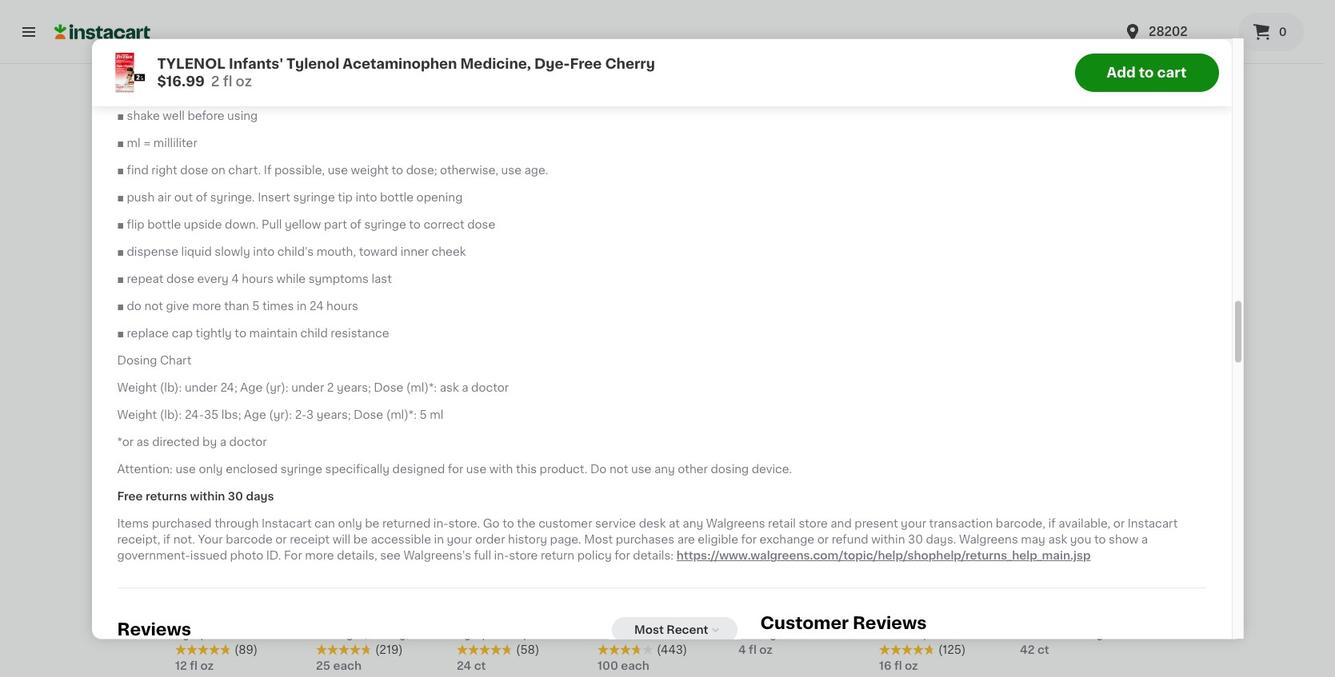 Task type: describe. For each thing, give the bounding box(es) containing it.
warnings
[[426, 57, 476, 68]]

1 vertical spatial your
[[447, 535, 472, 546]]

to right you
[[1095, 535, 1106, 546]]

$ for dentek mouth guard professional-fit, nighttime
[[319, 240, 326, 250]]

1 horizontal spatial your
[[901, 519, 927, 530]]

32 for dulcolax laxative, 5 mg, comfort coated tablets
[[607, 573, 632, 592]]

1 vertical spatial dose
[[354, 410, 383, 422]]

more for 5
[[192, 302, 221, 313]]

1 vertical spatial (yr):
[[269, 410, 292, 422]]

product group containing 7
[[175, 99, 303, 325]]

cherry inside emetrol nausea & upset stomach relief, cherry flavor 4 fl oz
[[739, 629, 777, 640]]

details:
[[633, 551, 674, 562]]

12 down ultra
[[175, 661, 187, 672]]

ask inside items purchased through instacart can only be returned in-store. go to the customer service desk at any walgreens retail store and present your transaction barcode, if available, or instacart receipt, if not. your barcode or receipt will be accessible in your order history page. most purchases are eligible for exchange or refund within 30 days. walgreens may ask you to show a government-issued photo id. for more details, see walgreens's full in-store return policy for details:
[[1049, 535, 1068, 546]]

12 for pepto-bismol kid's chewables for multi- symptom upset stomach relief
[[466, 573, 487, 592]]

360
[[358, 597, 380, 608]]

5 down strawberry on the top
[[252, 302, 260, 313]]

dentek mouth guard professional-fit, nighttime 1 ct
[[316, 264, 435, 323]]

ct for 42 ct
[[1038, 645, 1050, 656]]

0 vertical spatial store
[[799, 519, 828, 530]]

care for oral care
[[217, 48, 256, 65]]

use left with
[[466, 465, 487, 476]]

■ for ■ ml = milliliter
[[117, 138, 124, 150]]

possible,
[[274, 166, 325, 177]]

99 for walgreens 20mg omeprazole acid reducer delayed release tablets
[[1056, 574, 1070, 584]]

lbs;
[[221, 410, 241, 422]]

for right designed
[[448, 465, 464, 476]]

symptom for ultra
[[175, 629, 230, 640]]

to right tightly
[[235, 329, 246, 340]]

32 for dentek mouth guard professional-fit, nighttime
[[326, 240, 350, 258]]

item carousel region containing 12
[[175, 375, 1148, 678]]

reliever/antidiarrheal,
[[879, 629, 1003, 640]]

maintain
[[249, 329, 298, 340]]

0 vertical spatial of
[[196, 193, 207, 204]]

release
[[1020, 645, 1065, 656]]

2 instacart from the left
[[1128, 519, 1178, 530]]

not up shake on the left of page
[[144, 84, 163, 95]]

give for ■ do not give more than 5 times in 24 hours
[[166, 302, 189, 313]]

0 horizontal spatial walgreens
[[706, 519, 765, 530]]

100 each
[[598, 661, 650, 672]]

5 inside pepto-bismol original ultra liquid, 5 symptom fast relief
[[245, 613, 252, 624]]

$ 12 99 for pepto-bismol original ultra liquid, 5 symptom fast relief
[[178, 573, 220, 592]]

1 horizontal spatial in-
[[494, 551, 509, 562]]

for left adult on the top left of page
[[479, 57, 495, 68]]

acid inside walgreens 20mg omeprazole acid reducer delayed release tablets
[[1092, 613, 1117, 624]]

0 vertical spatial 24
[[310, 302, 324, 313]]

1 vertical spatial dose
[[467, 220, 496, 231]]

use.
[[529, 57, 552, 68]]

*or
[[117, 438, 134, 449]]

instacart logo image
[[54, 22, 150, 42]]

last
[[372, 274, 392, 286]]

42 ct
[[1020, 645, 1050, 656]]

1 horizontal spatial a
[[462, 383, 468, 394]]

maximum
[[369, 613, 424, 624]]

■ for ■ do not give more than directed (see overdose warning)
[[117, 84, 124, 95]]

pepto- for stomach
[[879, 597, 918, 608]]

0 button
[[1239, 13, 1304, 51]]

oz for pepto-bismol upset stomach reliever/antidiarrheal, cherry
[[905, 661, 918, 672]]

not.
[[173, 535, 195, 546]]

do for ■ do not give more than 5 times in 24 hours
[[127, 302, 142, 313]]

as
[[136, 438, 149, 449]]

$ 15 49
[[742, 573, 784, 592]]

emetrol
[[739, 597, 782, 608]]

contain
[[251, 57, 293, 68]]

pepto- for chewables
[[457, 597, 496, 608]]

not right "does"
[[229, 57, 248, 68]]

use down *or as directed by a doctor
[[176, 465, 196, 476]]

relief inside pepto-bismol kid's chewables for multi- symptom upset stomach relief
[[510, 645, 543, 656]]

1 instacart from the left
[[262, 519, 312, 530]]

28202 button
[[1123, 10, 1219, 54]]

coated
[[672, 613, 713, 624]]

1 vertical spatial age
[[244, 410, 266, 422]]

0 vertical spatial be
[[365, 519, 380, 530]]

fsa/hsa for emetrol nausea & upset stomach relief, cherry flavor
[[740, 548, 793, 560]]

2 vertical spatial 24
[[457, 661, 472, 672]]

(lb): for 24-
[[160, 410, 182, 422]]

weight for weight (lb): under 24; age (yr): under 2 years; dose (ml)*: ask a doctor
[[117, 383, 157, 394]]

for right the eligible
[[741, 535, 757, 546]]

1 vertical spatial walgreens
[[959, 535, 1018, 546]]

chart
[[160, 356, 192, 367]]

to right go
[[503, 519, 514, 530]]

0
[[1279, 26, 1287, 38]]

while
[[277, 274, 306, 286]]

multi-
[[540, 613, 573, 624]]

0 vertical spatial directed
[[252, 84, 300, 95]]

■ for ■ repeat dose every 4 hours while symptoms last
[[117, 274, 124, 286]]

upset inside pepto-bismol kid's chewables for multi- symptom upset stomach relief
[[515, 629, 549, 640]]

exchange
[[760, 535, 815, 546]]

0 vertical spatial ml
[[127, 138, 141, 150]]

overdose
[[330, 84, 382, 95]]

35
[[204, 410, 219, 422]]

use left age.
[[501, 166, 522, 177]]

child's
[[277, 247, 314, 258]]

0 horizontal spatial 4
[[231, 274, 239, 286]]

■ for ■ flip bottle upside down. pull yellow part of syringe to correct dose
[[117, 220, 124, 231]]

0 vertical spatial years;
[[337, 383, 371, 394]]

use right do
[[631, 465, 652, 476]]

0 vertical spatial 30
[[228, 492, 243, 503]]

full
[[474, 551, 491, 562]]

to inside button
[[1139, 66, 1154, 78]]

99 for dulcolax laxative, 5 mg, comfort coated tablets
[[634, 574, 647, 584]]

1 horizontal spatial doctor
[[471, 383, 509, 394]]

pepto- for ultra
[[175, 597, 214, 608]]

(lb): for under
[[160, 383, 182, 394]]

0 vertical spatial any
[[654, 465, 675, 476]]

oz inside emetrol nausea & upset stomach relief, cherry flavor 4 fl oz
[[760, 645, 773, 656]]

or up the show
[[1114, 519, 1125, 530]]

5 up designed
[[420, 410, 427, 422]]

fsa/hsa for 16
[[459, 215, 511, 226]]

cap
[[172, 329, 193, 340]]

fsa/hsa for dentek mouth guard professional-fit, nighttime
[[318, 215, 370, 226]]

1 vertical spatial bottle
[[147, 220, 181, 231]]

customer
[[539, 519, 592, 530]]

free inside the tylenol infants' tylenol acetaminophen medicine, dye-free cherry $16.99 2 fl oz
[[570, 57, 602, 70]]

available,
[[1059, 519, 1111, 530]]

24;
[[220, 383, 237, 394]]

to left dose;
[[392, 166, 403, 177]]

issued
[[190, 551, 227, 562]]

1 horizontal spatial this
[[516, 465, 537, 476]]

1 vertical spatial (ml)*:
[[386, 410, 417, 422]]

insert
[[258, 193, 290, 204]]

0 vertical spatial if
[[1049, 519, 1056, 530]]

government-
[[117, 551, 190, 562]]

each for 14
[[333, 661, 362, 672]]

fsa/hsa for dulcolax laxative, 5 mg, comfort coated tablets
[[599, 548, 652, 560]]

1 vertical spatial syringe
[[364, 220, 406, 231]]

0 vertical spatial hours
[[242, 274, 274, 286]]

0 vertical spatial this
[[127, 57, 148, 68]]

stomach inside pepto-bismol kid's chewables for multi- symptom upset stomach relief
[[457, 645, 507, 656]]

designed
[[393, 465, 445, 476]]

details,
[[337, 551, 378, 562]]

https://www.walgreens.com/topic/help/shophelp/returns_help_main.jsp link
[[677, 551, 1091, 562]]

fit,
[[390, 280, 408, 291]]

comfort
[[622, 613, 669, 624]]

resistance
[[331, 329, 389, 340]]

2 vertical spatial syringe
[[281, 465, 322, 476]]

sponsored badge image
[[316, 326, 364, 336]]

$ 32 99 for dulcolax laxative, 5 mg, comfort coated tablets
[[601, 573, 647, 592]]

oral care
[[175, 48, 256, 65]]

more inside items purchased through instacart can only be returned in-store. go to the customer service desk at any walgreens retail store and present your transaction barcode, if available, or instacart receipt, if not. your barcode or receipt will be accessible in your order history page. most purchases are eligible for exchange or refund within 30 days. walgreens may ask you to show a government-issued photo id. for more details, see walgreens's full in-store return policy for details:
[[305, 551, 334, 562]]

1 horizontal spatial 16
[[879, 661, 892, 672]]

days.
[[926, 535, 957, 546]]

receipt
[[290, 535, 330, 546]]

4 inside emetrol nausea & upset stomach relief, cherry flavor 4 fl oz
[[739, 645, 746, 656]]

mg, inside zantac 360 acid reducer, maximum strength, 20 mg, tablets
[[388, 629, 409, 640]]

■ for ■ replace cap tightly to maintain child resistance
[[117, 329, 124, 340]]

walgreens's
[[404, 551, 471, 562]]

add inside button
[[1107, 66, 1136, 78]]

■ do not give more than directed (see overdose warning)
[[117, 84, 434, 95]]

1 vertical spatial be
[[353, 535, 368, 546]]

99 for dentek mouth guard professional-fit, nighttime
[[352, 240, 365, 250]]

pedialyte electrolyte solution, strawberry
[[175, 264, 292, 291]]

$ 12 99 for pepto-bismol upset stomach reliever/antidiarrheal, cherry
[[883, 573, 924, 592]]

0 vertical spatial (yr):
[[265, 383, 289, 394]]

5 inside dulcolax laxative, 5 mg, comfort coated tablets
[[702, 597, 709, 608]]

mouth,
[[317, 247, 356, 258]]

not right do
[[610, 465, 628, 476]]

$ for dulcolax laxative, 5 mg, comfort coated tablets
[[601, 574, 607, 584]]

transaction
[[929, 519, 993, 530]]

fl for pepto-bismol original ultra liquid, 5 symptom fast relief
[[190, 661, 198, 672]]

kid's
[[537, 597, 564, 608]]

1 under from the left
[[185, 383, 218, 394]]

0 horizontal spatial 16
[[466, 240, 488, 258]]

fsa/hsa for walgreens 20mg omeprazole acid reducer delayed release tablets
[[1022, 548, 1074, 560]]

20mg
[[1082, 597, 1115, 608]]

(443)
[[657, 645, 687, 656]]

2 inside the tylenol infants' tylenol acetaminophen medicine, dye-free cherry $16.99 2 fl oz
[[211, 74, 220, 87]]

with
[[490, 465, 513, 476]]

$ 7 49
[[178, 240, 211, 258]]

$ 12 99 for pepto-bismol kid's chewables for multi- symptom upset stomach relief
[[460, 573, 502, 592]]

fsa/hsa for pepto-bismol upset stomach reliever/antidiarrheal, cherry
[[881, 548, 934, 560]]

■ this product does not contain directions or complete warnings for adult use.
[[117, 57, 552, 68]]

■ repeat dose every 4 hours while symptoms last
[[117, 274, 392, 286]]

oz for pepto-bismol original ultra liquid, 5 symptom fast relief
[[200, 661, 214, 672]]

dosing
[[117, 356, 157, 367]]

0 horizontal spatial only
[[199, 465, 223, 476]]

fast
[[233, 629, 257, 640]]

chart.
[[228, 166, 261, 177]]

flip
[[127, 220, 145, 231]]

1 vertical spatial doctor
[[229, 438, 267, 449]]

1 vertical spatial free
[[117, 492, 143, 503]]

or left refund
[[818, 535, 829, 546]]

fl for pepto-bismol upset stomach reliever/antidiarrheal, cherry
[[894, 661, 902, 672]]

out
[[174, 193, 193, 204]]

weight (lb): 24-35 lbs; age (yr): 2-3 years; dose (ml)*: 5 ml
[[117, 410, 444, 422]]

strawberry
[[227, 280, 289, 291]]

0 horizontal spatial if
[[163, 535, 171, 546]]

product group containing 14
[[316, 432, 444, 678]]

0 horizontal spatial ask
[[440, 383, 459, 394]]

33.8
[[175, 312, 201, 323]]

$ 16
[[460, 240, 488, 258]]

fsa/hsa for pepto-bismol kid's chewables for multi- symptom upset stomach relief
[[459, 548, 511, 560]]

solution,
[[175, 280, 224, 291]]

dulcolax
[[598, 597, 647, 608]]

or up id.
[[275, 535, 287, 546]]

mg, inside dulcolax laxative, 5 mg, comfort coated tablets
[[598, 613, 619, 624]]

■ for ■ this product does not contain directions or complete warnings for adult use.
[[117, 57, 124, 68]]

2 under from the left
[[291, 383, 324, 394]]

1 vertical spatial store
[[509, 551, 538, 562]]

3
[[306, 410, 314, 422]]

1 vertical spatial years;
[[317, 410, 351, 422]]

$ 32 99 for dentek mouth guard professional-fit, nighttime
[[319, 240, 365, 258]]

in inside items purchased through instacart can only be returned in-store. go to the customer service desk at any walgreens retail store and present your transaction barcode, if available, or instacart receipt, if not. your barcode or receipt will be accessible in your order history page. most purchases are eligible for exchange or refund within 30 days. walgreens may ask you to show a government-issued photo id. for more details, see walgreens's full in-store return policy for details:
[[434, 535, 444, 546]]

0 horizontal spatial directed
[[152, 438, 200, 449]]

medicine,
[[460, 57, 531, 70]]

0 vertical spatial dose
[[374, 383, 404, 394]]

0 vertical spatial in-
[[434, 519, 448, 530]]

$ for pedialyte electrolyte solution, strawberry
[[178, 240, 185, 250]]

fl inside emetrol nausea & upset stomach relief, cherry flavor 4 fl oz
[[749, 645, 757, 656]]

tylenol infants' tylenol acetaminophen medicine, dye-free cherry $16.99 2 fl oz
[[157, 57, 655, 87]]

give for ■ do not give more than directed (see overdose warning)
[[166, 84, 189, 95]]

dosing chart
[[117, 356, 192, 367]]

to up inner
[[409, 220, 421, 231]]

■ for ■ shake well before using
[[117, 111, 124, 122]]

1 vertical spatial of
[[350, 220, 362, 231]]

cherry inside pepto-bismol upset stomach reliever/antidiarrheal, cherry
[[879, 645, 918, 656]]

7
[[185, 240, 196, 258]]

99 for zantac 360 acid reducer, maximum strength, 20 mg, tablets
[[349, 574, 362, 584]]

weight
[[351, 166, 389, 177]]

$16.99
[[157, 74, 205, 87]]

$ for pepto-bismol upset stomach reliever/antidiarrheal, cherry
[[883, 574, 889, 584]]



Task type: vqa. For each thing, say whether or not it's contained in the screenshot.
HEART
no



Task type: locate. For each thing, give the bounding box(es) containing it.
2 vertical spatial a
[[1142, 535, 1148, 546]]

11 ■ from the top
[[117, 329, 124, 340]]

1 horizontal spatial relief
[[510, 645, 543, 656]]

2 pepto- from the left
[[457, 597, 496, 608]]

2 horizontal spatial 24
[[1030, 573, 1055, 592]]

syringe up toward
[[364, 220, 406, 231]]

dose down resistance
[[374, 383, 404, 394]]

0 vertical spatial age
[[240, 383, 263, 394]]

0 vertical spatial 16
[[466, 240, 488, 258]]

fl down "emetrol"
[[749, 645, 757, 656]]

only
[[199, 465, 223, 476], [338, 519, 362, 530]]

weight
[[117, 383, 157, 394], [117, 410, 157, 422]]

(lb):
[[160, 383, 182, 394], [160, 410, 182, 422]]

acid inside zantac 360 acid reducer, maximum strength, 20 mg, tablets
[[383, 597, 408, 608]]

within
[[190, 492, 225, 503], [872, 535, 905, 546]]

0 horizontal spatial 49
[[198, 240, 211, 250]]

0 horizontal spatial your
[[447, 535, 472, 546]]

and
[[831, 519, 852, 530]]

=
[[143, 138, 151, 150]]

only inside items purchased through instacart can only be returned in-store. go to the customer service desk at any walgreens retail store and present your transaction barcode, if available, or instacart receipt, if not. your barcode or receipt will be accessible in your order history page. most purchases are eligible for exchange or refund within 30 days. walgreens may ask you to show a government-issued photo id. for more details, see walgreens's full in-store return policy for details:
[[338, 519, 362, 530]]

2 down child
[[327, 383, 334, 394]]

49 right "7"
[[198, 240, 211, 250]]

30 inside items purchased through instacart can only be returned in-store. go to the customer service desk at any walgreens retail store and present your transaction barcode, if available, or instacart receipt, if not. your barcode or receipt will be accessible in your order history page. most purchases are eligible for exchange or refund within 30 days. walgreens may ask you to show a government-issued photo id. for more details, see walgreens's full in-store return policy for details:
[[908, 535, 923, 546]]

dye-
[[534, 57, 570, 70]]

28202
[[1149, 26, 1188, 38]]

dose left on
[[180, 166, 208, 177]]

correct
[[424, 220, 465, 231]]

2 symptom from the left
[[457, 629, 512, 640]]

$ inside $ 15 49
[[742, 574, 748, 584]]

0 horizontal spatial 24
[[310, 302, 324, 313]]

★★★★★
[[175, 296, 231, 307], [175, 296, 231, 307], [175, 645, 231, 656], [175, 645, 231, 656], [316, 645, 372, 656], [316, 645, 372, 656], [457, 645, 513, 656], [457, 645, 513, 656], [598, 645, 654, 656], [598, 645, 654, 656], [879, 645, 935, 656], [879, 645, 935, 656]]

1 horizontal spatial symptom
[[457, 629, 512, 640]]

1 vertical spatial weight
[[117, 410, 157, 422]]

$ for pepto-bismol kid's chewables for multi- symptom upset stomach relief
[[460, 574, 466, 584]]

stomach up 24 ct at the bottom left of the page
[[457, 645, 507, 656]]

history
[[508, 535, 547, 546]]

in- up walgreens's
[[434, 519, 448, 530]]

2 horizontal spatial stomach
[[879, 613, 930, 624]]

1 horizontal spatial 2
[[327, 383, 334, 394]]

mg, down dulcolax
[[598, 613, 619, 624]]

2 horizontal spatial pepto-
[[879, 597, 918, 608]]

pepto- up ultra
[[175, 597, 214, 608]]

1 horizontal spatial in
[[434, 535, 444, 546]]

2 item carousel region from the top
[[175, 375, 1148, 678]]

into up electrolyte
[[253, 247, 275, 258]]

professional-
[[316, 280, 390, 291]]

1 horizontal spatial reviews
[[853, 616, 927, 633]]

49 for 7
[[198, 240, 211, 250]]

not
[[229, 57, 248, 68], [144, 84, 163, 95], [144, 302, 163, 313], [610, 465, 628, 476]]

2 vertical spatial ct
[[474, 661, 486, 672]]

0 vertical spatial than
[[224, 84, 249, 95]]

bismol for stomach
[[918, 597, 956, 608]]

99 inside $ 24 99
[[1056, 574, 1070, 584]]

fsa/hsa for zantac 360 acid reducer, maximum strength, 20 mg, tablets
[[318, 548, 370, 560]]

days
[[246, 492, 274, 503]]

2 horizontal spatial a
[[1142, 535, 1148, 546]]

symptom for chewables
[[457, 629, 512, 640]]

99 down full
[[488, 574, 502, 584]]

$ inside $ 14 99
[[319, 574, 326, 584]]

8 ■ from the top
[[117, 247, 124, 258]]

(yr): left the 2-
[[269, 410, 292, 422]]

0 vertical spatial syringe
[[293, 193, 335, 204]]

0 horizontal spatial $ 12 99
[[178, 573, 220, 592]]

99 for pepto-bismol kid's chewables for multi- symptom upset stomach relief
[[488, 574, 502, 584]]

symptom down chewables
[[457, 629, 512, 640]]

0 horizontal spatial each
[[333, 661, 362, 672]]

tablets up the 25 each
[[316, 645, 357, 656]]

■ for ■ do not give more than 5 times in 24 hours
[[117, 302, 124, 313]]

$ down walgreens's
[[460, 574, 466, 584]]

2 weight from the top
[[117, 410, 157, 422]]

(58)
[[516, 645, 540, 656]]

$ 24 99
[[1023, 573, 1070, 592]]

3 bismol from the left
[[918, 597, 956, 608]]

bismol inside pepto-bismol original ultra liquid, 5 symptom fast relief
[[214, 597, 252, 608]]

49 inside $ 7 49
[[198, 240, 211, 250]]

2 bismol from the left
[[495, 597, 534, 608]]

bottle down air
[[147, 220, 181, 231]]

dose down liquid
[[166, 274, 194, 286]]

tablets inside walgreens 20mg omeprazole acid reducer delayed release tablets
[[1068, 645, 1109, 656]]

12 for pepto-bismol upset stomach reliever/antidiarrheal, cherry
[[889, 573, 909, 592]]

push
[[127, 193, 155, 204]]

2 horizontal spatial ct
[[1038, 645, 1050, 656]]

0 vertical spatial (ml)*:
[[406, 383, 437, 394]]

4 right every
[[231, 274, 239, 286]]

within inside items purchased through instacart can only be returned in-store. go to the customer service desk at any walgreens retail store and present your transaction barcode, if available, or instacart receipt, if not. your barcode or receipt will be accessible in your order history page. most purchases are eligible for exchange or refund within 30 days. walgreens may ask you to show a government-issued photo id. for more details, see walgreens's full in-store return policy for details:
[[872, 535, 905, 546]]

air
[[157, 193, 171, 204]]

than for directed
[[224, 84, 249, 95]]

guard
[[401, 264, 435, 275]]

$ for walgreens 20mg omeprazole acid reducer delayed release tablets
[[1023, 574, 1030, 584]]

dose
[[180, 166, 208, 177], [467, 220, 496, 231], [166, 274, 194, 286]]

than down 'pedialyte electrolyte solution, strawberry'
[[224, 302, 249, 313]]

$ for zantac 360 acid reducer, maximum strength, 20 mg, tablets
[[319, 574, 326, 584]]

weight up as
[[117, 410, 157, 422]]

30 left days
[[228, 492, 243, 503]]

1 horizontal spatial each
[[621, 661, 650, 672]]

stomach inside emetrol nausea & upset stomach relief, cherry flavor 4 fl oz
[[775, 613, 826, 624]]

2 ■ from the top
[[117, 84, 124, 95]]

most inside button
[[635, 626, 664, 637]]

0 vertical spatial in
[[297, 302, 307, 313]]

0 horizontal spatial a
[[220, 438, 226, 449]]

item carousel region containing 7
[[175, 41, 1148, 362]]

any up the are
[[683, 519, 704, 530]]

product group containing 16
[[457, 99, 585, 341]]

1 ■ from the top
[[117, 57, 124, 68]]

■ for ■ find right dose on chart. if possible, use weight to dose; otherwise, use age.
[[117, 166, 124, 177]]

2 (lb): from the top
[[160, 410, 182, 422]]

age
[[240, 383, 263, 394], [244, 410, 266, 422]]

0 horizontal spatial into
[[253, 247, 275, 258]]

product group
[[175, 99, 303, 325], [316, 99, 444, 340], [457, 99, 585, 341], [598, 99, 726, 356], [739, 99, 867, 325], [879, 99, 1007, 356], [1020, 99, 1148, 325], [175, 432, 303, 678], [316, 432, 444, 678], [457, 432, 585, 678], [598, 432, 726, 678]]

2 horizontal spatial walgreens
[[1020, 597, 1079, 608]]

weight for weight (lb): 24-35 lbs; age (yr): 2-3 years; dose (ml)*: 5 ml
[[117, 410, 157, 422]]

be up accessible
[[365, 519, 380, 530]]

2 than from the top
[[224, 302, 249, 313]]

upside
[[184, 220, 222, 231]]

returns
[[146, 492, 187, 503]]

directions
[[296, 57, 352, 68]]

(see
[[302, 84, 327, 95]]

16 fl oz
[[879, 661, 918, 672]]

1 each from the left
[[333, 661, 362, 672]]

using
[[227, 111, 258, 122]]

■ up dosing
[[117, 302, 124, 313]]

6 ■ from the top
[[117, 193, 124, 204]]

bottle down dose;
[[380, 193, 414, 204]]

$ inside $ 24 99
[[1023, 574, 1030, 584]]

0 vertical spatial weight
[[117, 383, 157, 394]]

dose;
[[406, 166, 437, 177]]

fsa/hsa for pepto-bismol original ultra liquid, 5 symptom fast relief
[[177, 548, 229, 560]]

more for directed
[[192, 84, 221, 95]]

this down directions
[[127, 57, 148, 68]]

1 horizontal spatial into
[[356, 193, 377, 204]]

0 horizontal spatial pepto-
[[175, 597, 214, 608]]

item carousel region
[[175, 41, 1148, 362], [175, 375, 1148, 678]]

0 vertical spatial most
[[584, 535, 613, 546]]

7 ■ from the top
[[117, 220, 124, 231]]

each
[[333, 661, 362, 672], [621, 661, 650, 672]]

cherry right dye-
[[605, 57, 655, 70]]

symptom inside pepto-bismol original ultra liquid, 5 symptom fast relief
[[175, 629, 230, 640]]

https://www.walgreens.com/topic/help/shophelp/returns_help_main.jsp
[[677, 551, 1091, 562]]

items purchased through instacart can only be returned in-store. go to the customer service desk at any walgreens retail store and present your transaction barcode, if available, or instacart receipt, if not. your barcode or receipt will be accessible in your order history page. most purchases are eligible for exchange or refund within 30 days. walgreens may ask you to show a government-issued photo id. for more details, see walgreens's full in-store return policy for details:
[[117, 519, 1178, 562]]

flavor
[[780, 629, 814, 640]]

strength,
[[316, 629, 368, 640]]

oz inside the tylenol infants' tylenol acetaminophen medicine, dye-free cherry $16.99 2 fl oz
[[236, 74, 252, 87]]

(lb): down chart
[[160, 383, 182, 394]]

mouth
[[361, 264, 398, 275]]

reviews
[[853, 616, 927, 633], [117, 623, 191, 639]]

99 for pepto-bismol upset stomach reliever/antidiarrheal, cherry
[[911, 574, 924, 584]]

ask
[[440, 383, 459, 394], [1049, 535, 1068, 546]]

oz down 'customer'
[[760, 645, 773, 656]]

0 horizontal spatial free
[[117, 492, 143, 503]]

1 horizontal spatial upset
[[739, 613, 772, 624]]

syringe right enclosed at left bottom
[[281, 465, 322, 476]]

0 horizontal spatial cherry
[[605, 57, 655, 70]]

bismol for ultra
[[214, 597, 252, 608]]

emetrol nausea & upset stomach relief, cherry flavor 4 fl oz
[[739, 597, 863, 656]]

reducer
[[1020, 629, 1068, 640]]

instacart up the receipt
[[262, 519, 312, 530]]

care right oral
[[217, 48, 256, 65]]

in- right full
[[494, 551, 509, 562]]

this right with
[[516, 465, 537, 476]]

0 vertical spatial 32
[[326, 240, 350, 258]]

retail
[[768, 519, 796, 530]]

most recent button
[[612, 619, 738, 644]]

16 right cheek
[[466, 240, 488, 258]]

oz for pedialyte electrolyte solution, strawberry
[[214, 312, 228, 323]]

upset down "emetrol"
[[739, 613, 772, 624]]

upset inside pepto-bismol upset stomach reliever/antidiarrheal, cherry
[[959, 597, 993, 608]]

2 each from the left
[[621, 661, 650, 672]]

0 vertical spatial dose
[[180, 166, 208, 177]]

pepto- up chewables
[[457, 597, 496, 608]]

recent
[[667, 626, 708, 637]]

15
[[748, 573, 769, 592]]

than for 5
[[224, 302, 249, 313]]

oz down 'reliever/antidiarrheal,'
[[905, 661, 918, 672]]

2 down "does"
[[211, 74, 220, 87]]

0 horizontal spatial reviews
[[117, 623, 191, 639]]

99 for pepto-bismol original ultra liquid, 5 symptom fast relief
[[207, 574, 220, 584]]

oz up tightly
[[214, 312, 228, 323]]

1 vertical spatial in
[[434, 535, 444, 546]]

12 down full
[[466, 573, 487, 592]]

2 give from the top
[[166, 302, 189, 313]]

■ for ■ push air out of syringe. insert syringe tip into bottle opening
[[117, 193, 124, 204]]

1 do from the top
[[127, 84, 142, 95]]

or up 'overdose'
[[355, 57, 366, 68]]

add button
[[237, 104, 298, 132], [377, 104, 439, 132], [518, 104, 580, 132], [659, 104, 721, 132], [800, 104, 862, 132], [941, 104, 1003, 132], [1082, 104, 1143, 132], [237, 437, 298, 466]]

0 horizontal spatial $ 32 99
[[319, 240, 365, 258]]

refund
[[832, 535, 869, 546]]

2 vertical spatial dose
[[166, 274, 194, 286]]

will
[[333, 535, 351, 546]]

■ ml = milliliter
[[117, 138, 197, 150]]

for down purchases
[[615, 551, 630, 562]]

■ left push
[[117, 193, 124, 204]]

reducer,
[[316, 613, 366, 624]]

returned
[[382, 519, 431, 530]]

1 than from the top
[[224, 84, 249, 95]]

1 vertical spatial 16
[[879, 661, 892, 672]]

present
[[855, 519, 898, 530]]

&
[[830, 597, 839, 608]]

1 horizontal spatial if
[[1049, 519, 1056, 530]]

2 horizontal spatial upset
[[959, 597, 993, 608]]

$ down the https://www.walgreens.com/topic/help/shophelp/returns_help_main.jsp link
[[883, 574, 889, 584]]

fsa/hsa down tip
[[318, 215, 370, 226]]

■ dispense liquid slowly into child's mouth, toward inner cheek
[[117, 247, 466, 258]]

tablets inside dulcolax laxative, 5 mg, comfort coated tablets
[[598, 629, 638, 640]]

1 vertical spatial hours
[[327, 302, 358, 313]]

32
[[326, 240, 350, 258], [607, 573, 632, 592]]

in-
[[434, 519, 448, 530], [494, 551, 509, 562]]

care
[[217, 48, 256, 65], [264, 382, 304, 399]]

■ do not give more than 5 times in 24 hours
[[117, 302, 358, 313]]

care for digestive care
[[264, 382, 304, 399]]

each for 32
[[621, 661, 650, 672]]

this
[[127, 57, 148, 68], [516, 465, 537, 476]]

the
[[517, 519, 536, 530]]

1 horizontal spatial walgreens
[[959, 535, 1018, 546]]

■ for ■ dispense liquid slowly into child's mouth, toward inner cheek
[[117, 247, 124, 258]]

other
[[678, 465, 708, 476]]

relief inside pepto-bismol original ultra liquid, 5 symptom fast relief
[[260, 629, 292, 640]]

3 ■ from the top
[[117, 111, 124, 122]]

mg, down maximum
[[388, 629, 409, 640]]

4 ■ from the top
[[117, 138, 124, 150]]

0 horizontal spatial within
[[190, 492, 225, 503]]

delayed
[[1071, 629, 1118, 640]]

$ down correct
[[460, 240, 466, 250]]

store left the and
[[799, 519, 828, 530]]

2 $ 12 99 from the left
[[460, 573, 502, 592]]

1 give from the top
[[166, 84, 189, 95]]

pepto- down the https://www.walgreens.com/topic/help/shophelp/returns_help_main.jsp link
[[879, 597, 918, 608]]

tablets
[[598, 629, 638, 640], [316, 645, 357, 656], [1068, 645, 1109, 656]]

■ left flip
[[117, 220, 124, 231]]

stomach up flavor
[[775, 613, 826, 624]]

0 vertical spatial $ 32 99
[[319, 240, 365, 258]]

for inside pepto-bismol kid's chewables for multi- symptom upset stomach relief
[[522, 613, 538, 624]]

any inside items purchased through instacart can only be returned in-store. go to the customer service desk at any walgreens retail store and present your transaction barcode, if available, or instacart receipt, if not. your barcode or receipt will be accessible in your order history page. most purchases are eligible for exchange or refund within 30 days. walgreens may ask you to show a government-issued photo id. for more details, see walgreens's full in-store return policy for details:
[[683, 519, 704, 530]]

every
[[197, 274, 229, 286]]

0 horizontal spatial symptom
[[175, 629, 230, 640]]

bismol up chewables
[[495, 597, 534, 608]]

hours up sponsored badge image
[[327, 302, 358, 313]]

12 fl oz
[[175, 661, 214, 672]]

directions
[[117, 30, 175, 41]]

if
[[264, 166, 272, 177]]

reviews up 16 fl oz
[[853, 616, 927, 633]]

$ for pepto-bismol original ultra liquid, 5 symptom fast relief
[[178, 574, 185, 584]]

1 pepto- from the left
[[175, 597, 214, 608]]

0 vertical spatial within
[[190, 492, 225, 503]]

upset
[[959, 597, 993, 608], [739, 613, 772, 624], [515, 629, 549, 640]]

1 vertical spatial 30
[[908, 535, 923, 546]]

stomach inside pepto-bismol upset stomach reliever/antidiarrheal, cherry
[[879, 613, 930, 624]]

0 horizontal spatial tablets
[[316, 645, 357, 656]]

more up "before"
[[192, 84, 221, 95]]

bismol inside pepto-bismol kid's chewables for multi- symptom upset stomach relief
[[495, 597, 534, 608]]

ct down chewables
[[474, 661, 486, 672]]

99 down https://www.walgreens.com/topic/help/shophelp/returns_help_main.jsp at the bottom
[[911, 574, 924, 584]]

add to cart button
[[1075, 53, 1219, 91]]

any left "other"
[[654, 465, 675, 476]]

1 vertical spatial 2
[[327, 383, 334, 394]]

3 pepto- from the left
[[879, 597, 918, 608]]

of right out
[[196, 193, 207, 204]]

items
[[117, 519, 149, 530]]

return
[[541, 551, 575, 562]]

chewables
[[457, 613, 519, 624]]

find
[[127, 166, 149, 177]]

1 vertical spatial than
[[224, 302, 249, 313]]

reviews up 12 fl oz
[[117, 623, 191, 639]]

1 $ 12 99 from the left
[[178, 573, 220, 592]]

9 ■ from the top
[[117, 274, 124, 286]]

pepto- inside pepto-bismol upset stomach reliever/antidiarrheal, cherry
[[879, 597, 918, 608]]

pepto- inside pepto-bismol original ultra liquid, 5 symptom fast relief
[[175, 597, 214, 608]]

in up walgreens's
[[434, 535, 444, 546]]

bismol for chewables
[[495, 597, 534, 608]]

each inside product group
[[333, 661, 362, 672]]

1 vertical spatial in-
[[494, 551, 509, 562]]

1 vertical spatial item carousel region
[[175, 375, 1148, 678]]

99 inside $ 14 99
[[349, 574, 362, 584]]

dulcolax laxative, 5 mg, comfort coated tablets
[[598, 597, 713, 640]]

1 bismol from the left
[[214, 597, 252, 608]]

3 $ 12 99 from the left
[[883, 573, 924, 592]]

not up replace
[[144, 302, 163, 313]]

1 vertical spatial 4
[[739, 645, 746, 656]]

within up the https://www.walgreens.com/topic/help/shophelp/returns_help_main.jsp link
[[872, 535, 905, 546]]

under
[[185, 383, 218, 394], [291, 383, 324, 394]]

zantac
[[316, 597, 355, 608]]

$ for emetrol nausea & upset stomach relief, cherry flavor
[[742, 574, 748, 584]]

0 horizontal spatial relief
[[260, 629, 292, 640]]

$ inside $ 7 49
[[178, 240, 185, 250]]

fsa/hsa for pedialyte electrolyte solution, strawberry
[[177, 215, 229, 226]]

zantac 360 acid reducer, maximum strength, 20 mg, tablets
[[316, 597, 424, 656]]

eligible
[[698, 535, 739, 546]]

4 down "emetrol"
[[739, 645, 746, 656]]

use up tip
[[328, 166, 348, 177]]

49 for 15
[[771, 574, 784, 584]]

1 weight from the top
[[117, 383, 157, 394]]

0 horizontal spatial doctor
[[229, 438, 267, 449]]

99 up the omeprazole
[[1056, 574, 1070, 584]]

cheek
[[432, 247, 466, 258]]

2 horizontal spatial $ 12 99
[[883, 573, 924, 592]]

$ down the policy
[[601, 574, 607, 584]]

0 vertical spatial give
[[166, 84, 189, 95]]

fsa/hsa down order
[[459, 548, 511, 560]]

give up well
[[166, 84, 189, 95]]

directed
[[252, 84, 300, 95], [152, 438, 200, 449]]

mg,
[[598, 613, 619, 624], [388, 629, 409, 640]]

cherry inside the tylenol infants' tylenol acetaminophen medicine, dye-free cherry $16.99 2 fl oz
[[605, 57, 655, 70]]

1 item carousel region from the top
[[175, 41, 1148, 362]]

a inside items purchased through instacart can only be returned in-store. go to the customer service desk at any walgreens retail store and present your transaction barcode, if available, or instacart receipt, if not. your barcode or receipt will be accessible in your order history page. most purchases are eligible for exchange or refund within 30 days. walgreens may ask you to show a government-issued photo id. for more details, see walgreens's full in-store return policy for details:
[[1142, 535, 1148, 546]]

dose up specifically
[[354, 410, 383, 422]]

adult
[[498, 57, 526, 68]]

■ down 'instacart logo'
[[117, 57, 124, 68]]

bismol inside pepto-bismol upset stomach reliever/antidiarrheal, cherry
[[918, 597, 956, 608]]

2 vertical spatial upset
[[515, 629, 549, 640]]

0 vertical spatial ct
[[324, 312, 335, 323]]

go
[[483, 519, 500, 530]]

each right the 100
[[621, 661, 650, 672]]

before
[[188, 111, 224, 122]]

fl inside the tylenol infants' tylenol acetaminophen medicine, dye-free cherry $16.99 2 fl oz
[[223, 74, 232, 87]]

2 vertical spatial more
[[305, 551, 334, 562]]

walgreens inside walgreens 20mg omeprazole acid reducer delayed release tablets
[[1020, 597, 1079, 608]]

symptom down ultra
[[175, 629, 230, 640]]

2 horizontal spatial tablets
[[1068, 645, 1109, 656]]

in left 1
[[297, 302, 307, 313]]

do for ■ do not give more than directed (see overdose warning)
[[127, 84, 142, 95]]

1 horizontal spatial ml
[[430, 410, 444, 422]]

12 down the https://www.walgreens.com/topic/help/shophelp/returns_help_main.jsp link
[[889, 573, 909, 592]]

0 horizontal spatial stomach
[[457, 645, 507, 656]]

32 up dentek
[[326, 240, 350, 258]]

symptom inside pepto-bismol kid's chewables for multi- symptom upset stomach relief
[[457, 629, 512, 640]]

years; down resistance
[[337, 383, 371, 394]]

$ down may
[[1023, 574, 1030, 584]]

1 (lb): from the top
[[160, 383, 182, 394]]

part
[[324, 220, 347, 231]]

age right 24; at the bottom left of the page
[[240, 383, 263, 394]]

0 vertical spatial into
[[356, 193, 377, 204]]

$ down government-
[[178, 574, 185, 584]]

0 vertical spatial walgreens
[[706, 519, 765, 530]]

pepto- inside pepto-bismol kid's chewables for multi- symptom upset stomach relief
[[457, 597, 496, 608]]

policy
[[577, 551, 612, 562]]

$ 12 99
[[178, 573, 220, 592], [460, 573, 502, 592], [883, 573, 924, 592]]

inner
[[401, 247, 429, 258]]

1 horizontal spatial under
[[291, 383, 324, 394]]

1 vertical spatial 32
[[607, 573, 632, 592]]

1 horizontal spatial hours
[[327, 302, 358, 313]]

1 horizontal spatial acid
[[1092, 613, 1117, 624]]

2 horizontal spatial bismol
[[918, 597, 956, 608]]

age right lbs;
[[244, 410, 266, 422]]

1 horizontal spatial pepto-
[[457, 597, 496, 608]]

0 vertical spatial care
[[217, 48, 256, 65]]

of
[[196, 193, 207, 204], [350, 220, 362, 231]]

most up the policy
[[584, 535, 613, 546]]

10 ■ from the top
[[117, 302, 124, 313]]

0 vertical spatial upset
[[959, 597, 993, 608]]

care up weight (lb): 24-35 lbs; age (yr): 2-3 years; dose (ml)*: 5 ml at the bottom left of page
[[264, 382, 304, 399]]

12 down issued
[[185, 573, 205, 592]]

tylenol
[[157, 57, 226, 70]]

49 inside $ 15 49
[[771, 574, 784, 584]]

0 vertical spatial bottle
[[380, 193, 414, 204]]

99 down issued
[[207, 574, 220, 584]]

ct inside dentek mouth guard professional-fit, nighttime 1 ct
[[324, 312, 335, 323]]

2 vertical spatial walgreens
[[1020, 597, 1079, 608]]

tablets inside zantac 360 acid reducer, maximum strength, 20 mg, tablets
[[316, 645, 357, 656]]

$ inside $ 16
[[460, 240, 466, 250]]

give
[[166, 84, 189, 95], [166, 302, 189, 313]]

16 down the customer reviews
[[879, 661, 892, 672]]

fl for pedialyte electrolyte solution, strawberry
[[204, 312, 212, 323]]

ct for 24 ct
[[474, 661, 486, 672]]

1 vertical spatial ml
[[430, 410, 444, 422]]

most inside items purchased through instacart can only be returned in-store. go to the customer service desk at any walgreens retail store and present your transaction barcode, if available, or instacart receipt, if not. your barcode or receipt will be accessible in your order history page. most purchases are eligible for exchange or refund within 30 days. walgreens may ask you to show a government-issued photo id. for more details, see walgreens's full in-store return policy for details:
[[584, 535, 613, 546]]

100
[[598, 661, 618, 672]]

bismol up liquid,
[[214, 597, 252, 608]]

for
[[284, 551, 302, 562]]

upset inside emetrol nausea & upset stomach relief, cherry flavor 4 fl oz
[[739, 613, 772, 624]]

0 horizontal spatial mg,
[[388, 629, 409, 640]]

$ 14 99
[[319, 573, 362, 592]]

2 do from the top
[[127, 302, 142, 313]]

5 ■ from the top
[[117, 166, 124, 177]]

complete
[[369, 57, 423, 68]]

1 symptom from the left
[[175, 629, 230, 640]]

show
[[1109, 535, 1139, 546]]

12 for pepto-bismol original ultra liquid, 5 symptom fast relief
[[185, 573, 205, 592]]

hours up (19)
[[242, 274, 274, 286]]



